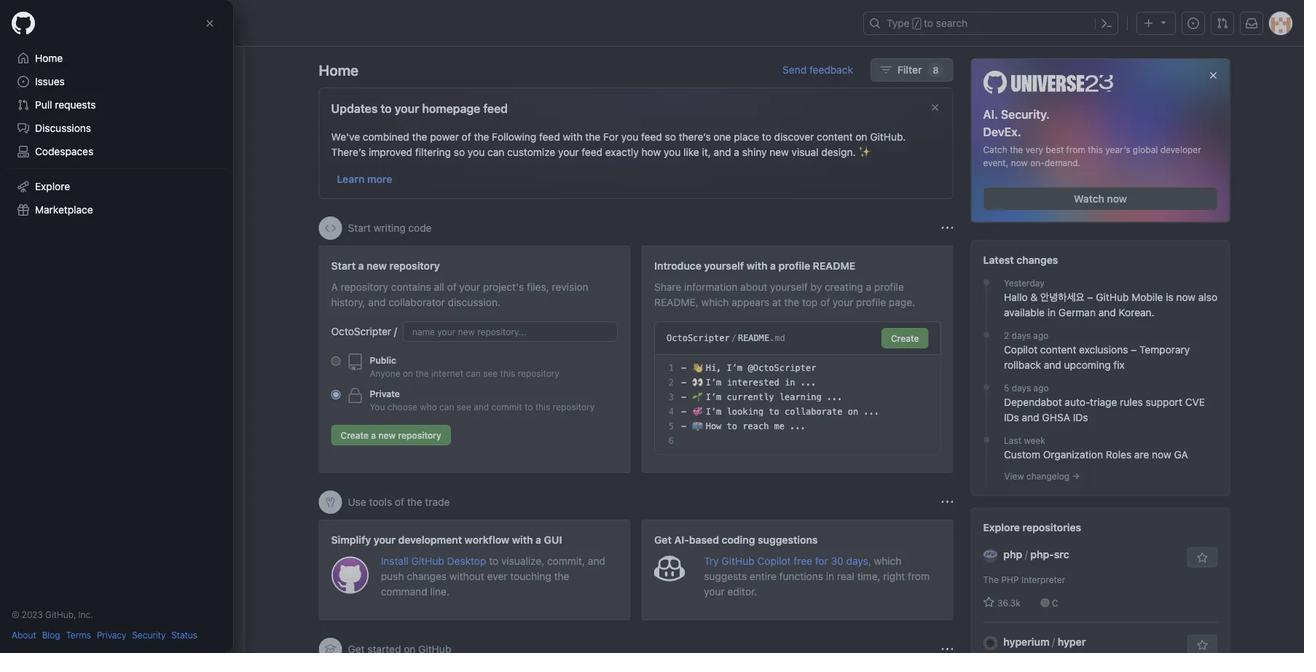 Task type: vqa. For each thing, say whether or not it's contained in the screenshot.


Task type: describe. For each thing, give the bounding box(es) containing it.
by
[[811, 281, 822, 293]]

simplify
[[331, 534, 371, 546]]

introduce
[[655, 260, 702, 272]]

which suggests entire functions in real time, right from your editor.
[[704, 555, 930, 597]]

home link
[[12, 47, 222, 70]]

dot fill image for dependabot auto-triage rules support cve ids and ghsa ids
[[981, 382, 993, 393]]

create for create a new repository
[[341, 430, 369, 440]]

copilot inside get ai-based coding suggestions element
[[758, 555, 791, 567]]

is
[[1166, 291, 1174, 303]]

ga
[[1175, 449, 1189, 461]]

how
[[706, 421, 722, 432]]

it.
[[178, 132, 187, 144]]

internet
[[432, 368, 464, 378]]

status link
[[172, 628, 198, 641]]

private
[[370, 389, 400, 399]]

github desktop image
[[331, 556, 369, 594]]

git pull request image
[[1217, 17, 1229, 29]]

in for interested
[[785, 378, 796, 388]]

6
[[669, 436, 674, 446]]

... right collaborate at the right bottom of page
[[864, 407, 880, 417]]

new inside create your first project ready to start building? create a repository for a new idea or bring over an existing repository to keep contributing to it.
[[42, 117, 61, 129]]

0 horizontal spatial yourself
[[704, 260, 744, 272]]

0 horizontal spatial you
[[468, 146, 485, 158]]

korean.
[[1119, 307, 1155, 319]]

keep
[[80, 132, 103, 144]]

filter image
[[880, 64, 892, 76]]

free
[[794, 555, 813, 567]]

there's
[[679, 130, 711, 143]]

and inside private you choose who can see and commit to this repository
[[474, 402, 489, 412]]

home inside dialog
[[35, 52, 63, 64]]

@php profile image
[[984, 548, 998, 563]]

repository inside create a new repository button
[[398, 430, 442, 440]]

can inside we've combined the power of the following feed with the for you feed so there's one place to discover content on github. there's improved filtering so you can customize your feed exactly how you like it, and a shiny new visual design. ✨
[[488, 146, 505, 158]]

days for dependabot
[[1012, 383, 1032, 393]]

a up existing
[[166, 101, 171, 113]]

with inside "element"
[[512, 534, 533, 546]]

coding
[[722, 534, 756, 546]]

the
[[984, 575, 999, 585]]

of inside share information about yourself by creating a profile readme, which appears at the top of your profile page.
[[821, 296, 830, 308]]

auto-
[[1065, 396, 1091, 408]]

i'm right hi,
[[727, 363, 743, 373]]

codespaces
[[35, 145, 93, 157]]

information
[[684, 281, 738, 293]]

dot fill image for custom organization roles are now ga
[[981, 434, 993, 446]]

custom
[[1004, 449, 1041, 461]]

send feedback link
[[783, 62, 854, 78]]

on inside we've combined the power of the following feed with the for you feed so there's one place to discover content on github. there's improved filtering so you can customize your feed exactly how you like it, and a shiny new visual design. ✨
[[856, 130, 868, 143]]

for inside get ai-based coding suggestions element
[[816, 555, 829, 567]]

github for which suggests entire functions in real time, right from your editor.
[[722, 555, 755, 567]]

latest changes
[[984, 254, 1059, 266]]

requests
[[55, 99, 96, 111]]

editor.
[[728, 585, 758, 597]]

to up me
[[769, 407, 780, 417]]

support
[[1146, 396, 1183, 408]]

the up filtering
[[412, 130, 427, 143]]

suggestions
[[758, 534, 818, 546]]

x image
[[930, 102, 941, 113]]

content inside 2 days ago copilot content exclusions – temporary rollback and upcoming fix
[[1041, 344, 1077, 356]]

now inside ai. security. devex. catch the very best from this year's global developer event, now on-demand.
[[1012, 158, 1028, 168]]

who
[[420, 402, 437, 412]]

get ai-based coding suggestions element
[[642, 520, 954, 620]]

code image
[[325, 222, 336, 234]]

simplify your development workflow with a gui element
[[319, 520, 631, 620]]

and inside the yesterday hallo & 안녕하세요 – github mobile is now also available in german and korean.
[[1099, 307, 1117, 319]]

security link
[[132, 628, 166, 641]]

the left trade
[[407, 496, 422, 508]]

view changelog →
[[1005, 471, 1081, 482]]

roles
[[1106, 449, 1132, 461]]

explore for explore
[[35, 180, 70, 192]]

your up combined
[[395, 102, 419, 116]]

collaborator
[[389, 296, 445, 308]]

8
[[933, 65, 939, 75]]

issue opened image
[[1188, 17, 1200, 29]]

a up share information about yourself by creating a profile readme, which appears at the top of your profile page.
[[771, 260, 776, 272]]

1 - from the top
[[682, 363, 687, 373]]

real
[[837, 570, 855, 582]]

create a new repository button
[[331, 425, 451, 445]]

discussion.
[[448, 296, 501, 308]]

feed left exactly on the left top of page
[[582, 146, 603, 158]]

privacy link
[[97, 628, 126, 641]]

exclusions
[[1080, 344, 1129, 356]]

4
[[669, 407, 674, 417]]

to right how
[[727, 421, 738, 432]]

hyperium
[[1004, 636, 1050, 648]]

your inside create your first project ready to start building? create a repository for a new idea or bring over an existing repository to keep contributing to it.
[[53, 83, 75, 95]]

and inside to visualize, commit, and push changes without ever touching the command line.
[[588, 555, 606, 567]]

i'm right 🌱
[[706, 392, 722, 402]]

create for create repository
[[30, 159, 62, 171]]

introduce yourself with a profile readme element
[[642, 246, 954, 473]]

the inside ai. security. devex. catch the very best from this year's global developer event, now on-demand.
[[1010, 145, 1024, 155]]

to left it.
[[166, 132, 175, 144]]

github inside the yesterday hallo & 안녕하세요 – github mobile is now also available in german and korean.
[[1096, 291, 1129, 303]]

ai. security. devex. catch the very best from this year's global developer event, now on-demand.
[[984, 107, 1202, 168]]

none submit inside introduce yourself with a profile readme element
[[882, 328, 929, 348]]

.md
[[770, 333, 786, 343]]

why am i seeing this? image for get ai-based coding suggestions
[[942, 496, 954, 508]]

2 - from the top
[[682, 378, 687, 388]]

a inside share information about yourself by creating a profile readme, which appears at the top of your profile page.
[[866, 281, 872, 293]]

tools image
[[325, 496, 336, 508]]

triangle down image
[[1158, 16, 1170, 28]]

i'm up how
[[706, 407, 722, 417]]

customize
[[507, 146, 556, 158]]

feed up the customize
[[539, 130, 560, 143]]

about
[[12, 630, 36, 640]]

copilot content exclusions – temporary rollback and upcoming fix link
[[1004, 342, 1218, 373]]

import repository link
[[135, 161, 216, 173]]

idea
[[64, 117, 84, 129]]

visual
[[792, 146, 819, 158]]

first
[[77, 83, 97, 95]]

without
[[450, 570, 485, 582]]

mortar board image
[[325, 644, 336, 653]]

a up the history,
[[358, 260, 364, 272]]

in inside which suggests entire functions in real time, right from your editor.
[[826, 570, 835, 582]]

ready
[[17, 101, 47, 113]]

start for start a new repository
[[331, 260, 356, 272]]

introduce yourself with a profile readme
[[655, 260, 856, 272]]

/ for type / to search
[[915, 19, 920, 29]]

also
[[1199, 291, 1218, 303]]

share information about yourself by creating a profile readme, which appears at the top of your profile page.
[[655, 281, 916, 308]]

top
[[803, 296, 818, 308]]

from inside ai. security. devex. catch the very best from this year's global developer event, now on-demand.
[[1067, 145, 1086, 155]]

repository inside public anyone on the internet can see this repository
[[518, 368, 560, 378]]

type
[[887, 17, 910, 29]]

5 inside 5 days ago dependabot auto-triage rules support cve ids and ghsa ids
[[1004, 383, 1010, 393]]

/ for octoscripter / readme .md
[[732, 333, 737, 343]]

import
[[135, 161, 166, 173]]

0 horizontal spatial close image
[[204, 17, 216, 29]]

1 horizontal spatial close image
[[1208, 70, 1220, 81]]

notifications image
[[1246, 17, 1258, 29]]

repository down it.
[[169, 161, 216, 173]]

filter
[[898, 64, 923, 76]]

to left search
[[924, 17, 934, 29]]

year's
[[1106, 145, 1131, 155]]

anyone
[[370, 368, 401, 378]]

we've
[[331, 130, 360, 143]]

to inside to visualize, commit, and push changes without ever touching the command line.
[[489, 555, 499, 567]]

ago for copilot
[[1034, 331, 1049, 341]]

dialog containing home
[[0, 0, 233, 653]]

terms
[[66, 630, 91, 640]]

pull requests link
[[12, 93, 222, 117]]

on inside 1 - 👋 hi, i'm @octoscripter 2 - 👀 i'm interested in ... 3 - 🌱 i'm currently learning ... 4 - 💞️ i'm looking to collaborate on ... 5 - 📫 how to reach me ... 6
[[848, 407, 859, 417]]

status
[[172, 630, 198, 640]]

interpreter
[[1022, 575, 1066, 585]]

1 vertical spatial with
[[747, 260, 768, 272]]

php / php-src
[[1004, 549, 1070, 561]]

demand.
[[1045, 158, 1081, 168]]

tools
[[369, 496, 392, 508]]

on inside public anyone on the internet can see this repository
[[403, 368, 413, 378]]

learn more
[[337, 173, 393, 185]]

blog
[[42, 630, 60, 640]]

blog link
[[42, 628, 60, 641]]

universe23 image
[[984, 71, 1114, 94]]

currently
[[727, 392, 775, 402]]

new inside button
[[379, 430, 396, 440]]

yourself inside share information about yourself by creating a profile readme, which appears at the top of your profile page.
[[771, 281, 808, 293]]

4 - from the top
[[682, 407, 687, 417]]

lock image
[[347, 387, 364, 405]]

– inside the yesterday hallo & 안녕하세요 – github mobile is now also available in german and korean.
[[1088, 291, 1094, 303]]

why am i seeing this? image
[[942, 644, 954, 653]]

yesterday hallo & 안녕하세요 – github mobile is now also available in german and korean.
[[1004, 278, 1218, 319]]

– inside 2 days ago copilot content exclusions – temporary rollback and upcoming fix
[[1132, 344, 1137, 356]]

explore repositories navigation
[[971, 508, 1231, 653]]

about blog terms privacy security status
[[12, 630, 198, 640]]

following
[[492, 130, 537, 143]]

this inside public anyone on the internet can see this repository
[[500, 368, 515, 378]]

create a new repository element
[[331, 258, 618, 451]]

the inside share information about yourself by creating a profile readme, which appears at the top of your profile page.
[[785, 296, 800, 308]]

now inside last week custom organization roles are now ga
[[1153, 449, 1172, 461]]

to left start
[[49, 101, 59, 113]]

... right me
[[790, 421, 806, 432]]

last
[[1004, 436, 1022, 446]]

a inside "element"
[[536, 534, 542, 546]]

github for to visualize, commit, and push changes without ever touching the command line.
[[412, 555, 445, 567]]

30
[[831, 555, 844, 567]]

create for create your first project ready to start building? create a repository for a new idea or bring over an existing repository to keep contributing to it.
[[17, 83, 50, 95]]

building?
[[86, 101, 129, 113]]

/ for php / php-src
[[1025, 549, 1028, 561]]

changes inside explore element
[[1017, 254, 1059, 266]]

command
[[381, 585, 428, 597]]

install
[[381, 555, 409, 567]]

0 vertical spatial profile
[[779, 260, 811, 272]]

of right tools
[[395, 496, 405, 508]]

like
[[684, 146, 700, 158]]

content inside we've combined the power of the following feed with the for you feed so there's one place to discover content on github. there's improved filtering so you can customize your feed exactly how you like it, and a shiny new visual design. ✨
[[817, 130, 853, 143]]

developer
[[1161, 145, 1202, 155]]

repository inside private you choose who can see and commit to this repository
[[553, 402, 595, 412]]

new down writing
[[367, 260, 387, 272]]

temporary
[[1140, 344, 1191, 356]]

fix
[[1114, 359, 1125, 371]]



Task type: locate. For each thing, give the bounding box(es) containing it.
0 vertical spatial start
[[348, 222, 371, 234]]

copilot up rollback
[[1004, 344, 1038, 356]]

inc.
[[78, 609, 93, 620]]

explore up php
[[984, 522, 1021, 534]]

0 vertical spatial yourself
[[704, 260, 744, 272]]

copilot up the entire
[[758, 555, 791, 567]]

search
[[937, 17, 968, 29]]

0 horizontal spatial can
[[440, 402, 454, 412]]

- left 👋
[[682, 363, 687, 373]]

with left the for on the top left of the page
[[563, 130, 583, 143]]

0 vertical spatial close image
[[204, 17, 216, 29]]

can right who
[[440, 402, 454, 412]]

a inside we've combined the power of the following feed with the for you feed so there's one place to discover content on github. there's improved filtering so you can customize your feed exactly how you like it, and a shiny new visual design. ✨
[[734, 146, 740, 158]]

0 horizontal spatial –
[[1088, 291, 1094, 303]]

ai-
[[675, 534, 690, 546]]

dot fill image for copilot content exclusions – temporary rollback and upcoming fix
[[981, 329, 993, 341]]

2 days from the top
[[1012, 383, 1032, 393]]

and down 'dependabot'
[[1022, 412, 1040, 424]]

on-
[[1031, 158, 1045, 168]]

you
[[370, 402, 385, 412]]

shiny
[[743, 146, 767, 158]]

your inside we've combined the power of the following feed with the for you feed so there's one place to discover content on github. there's improved filtering so you can customize your feed exactly how you like it, and a shiny new visual design. ✨
[[558, 146, 579, 158]]

now
[[1012, 158, 1028, 168], [1108, 193, 1128, 205], [1177, 291, 1196, 303], [1153, 449, 1172, 461]]

star this repository image
[[1197, 640, 1209, 651]]

1 horizontal spatial changes
[[1017, 254, 1059, 266]]

see inside public anyone on the internet can see this repository
[[483, 368, 498, 378]]

and left commit
[[474, 402, 489, 412]]

days inside 5 days ago dependabot auto-triage rules support cve ids and ghsa ids
[[1012, 383, 1032, 393]]

1 vertical spatial copilot
[[758, 555, 791, 567]]

ago for dependabot
[[1034, 383, 1049, 393]]

create up an
[[132, 101, 163, 113]]

1 vertical spatial 5
[[669, 421, 674, 432]]

command palette image
[[1101, 17, 1113, 29]]

1 horizontal spatial for
[[816, 555, 829, 567]]

contributing
[[106, 132, 163, 144]]

from right right
[[908, 570, 930, 582]]

- left the 👀
[[682, 378, 687, 388]]

now right is on the right top of the page
[[1177, 291, 1196, 303]]

- left 💞️
[[682, 407, 687, 417]]

octoscripter for octoscripter /
[[331, 325, 392, 337]]

can right internet
[[466, 368, 481, 378]]

this up commit
[[500, 368, 515, 378]]

/ up public
[[394, 325, 397, 337]]

2 vertical spatial this
[[536, 402, 551, 412]]

repository up codespaces
[[17, 132, 65, 144]]

i'm
[[727, 363, 743, 373], [706, 378, 722, 388], [706, 392, 722, 402], [706, 407, 722, 417]]

activity
[[54, 201, 91, 213]]

and right rollback
[[1044, 359, 1062, 371]]

github inside get ai-based coding suggestions element
[[722, 555, 755, 567]]

from inside which suggests entire functions in real time, right from your editor.
[[908, 570, 930, 582]]

to inside we've combined the power of the following feed with the for you feed so there's one place to discover content on github. there's improved filtering so you can customize your feed exactly how you like it, and a shiny new visual design. ✨
[[762, 130, 772, 143]]

which inside share information about yourself by creating a profile readme, which appears at the top of your profile page.
[[702, 296, 729, 308]]

1 vertical spatial on
[[403, 368, 413, 378]]

0 vertical spatial so
[[665, 130, 676, 143]]

1 horizontal spatial can
[[466, 368, 481, 378]]

use tools of the trade
[[348, 496, 450, 508]]

for left 30
[[816, 555, 829, 567]]

in
[[1048, 307, 1056, 319], [785, 378, 796, 388], [826, 570, 835, 582]]

now left ga
[[1153, 449, 1172, 461]]

repository down who
[[398, 430, 442, 440]]

1 vertical spatial in
[[785, 378, 796, 388]]

gui
[[544, 534, 562, 546]]

1 vertical spatial can
[[466, 368, 481, 378]]

2 up the '3' in the right of the page
[[669, 378, 674, 388]]

0 horizontal spatial github
[[412, 555, 445, 567]]

your inside share information about yourself by creating a profile readme, which appears at the top of your profile page.
[[833, 296, 854, 308]]

ago down available at the right
[[1034, 331, 1049, 341]]

2 horizontal spatial with
[[747, 260, 768, 272]]

in left real
[[826, 570, 835, 582]]

and inside 2 days ago copilot content exclusions – temporary rollback and upcoming fix
[[1044, 359, 1062, 371]]

changes
[[1017, 254, 1059, 266], [407, 570, 447, 582]]

changes down install github desktop link
[[407, 570, 447, 582]]

c
[[1053, 598, 1059, 608]]

organization
[[1044, 449, 1104, 461]]

copilot
[[1004, 344, 1038, 356], [758, 555, 791, 567]]

changes up the yesterday
[[1017, 254, 1059, 266]]

github down development
[[412, 555, 445, 567]]

@hyperium profile image
[[984, 636, 998, 651]]

a down ready at the left of the page
[[33, 117, 39, 129]]

0 vertical spatial why am i seeing this? image
[[942, 222, 954, 234]]

and right commit,
[[588, 555, 606, 567]]

0 vertical spatial can
[[488, 146, 505, 158]]

discussions link
[[12, 117, 222, 140]]

me
[[775, 421, 785, 432]]

on right collaborate at the right bottom of page
[[848, 407, 859, 417]]

feed up how on the top
[[641, 130, 662, 143]]

your inside which suggests entire functions in real time, right from your editor.
[[704, 585, 725, 597]]

2 horizontal spatial you
[[664, 146, 681, 158]]

1 vertical spatial this
[[500, 368, 515, 378]]

2 horizontal spatial in
[[1048, 307, 1056, 319]]

/ inside type / to search
[[915, 19, 920, 29]]

0 vertical spatial days
[[1012, 331, 1031, 341]]

readme down appears
[[738, 333, 770, 343]]

public anyone on the internet can see this repository
[[370, 355, 560, 378]]

now right watch
[[1108, 193, 1128, 205]]

1 days from the top
[[1012, 331, 1031, 341]]

for
[[17, 117, 31, 129], [816, 555, 829, 567]]

hi,
[[706, 363, 722, 373]]

a right "creating"
[[866, 281, 872, 293]]

to up 'shiny'
[[762, 130, 772, 143]]

2 days ago copilot content exclusions – temporary rollback and upcoming fix
[[1004, 331, 1191, 371]]

create up ready at the left of the page
[[17, 83, 50, 95]]

2 vertical spatial can
[[440, 402, 454, 412]]

suggests
[[704, 570, 747, 582]]

0 vertical spatial readme
[[813, 260, 856, 272]]

get ai-based coding suggestions
[[655, 534, 818, 546]]

0 horizontal spatial 2
[[669, 378, 674, 388]]

to down the idea
[[68, 132, 77, 144]]

octoscripter for octoscripter / readme .md
[[667, 333, 730, 343]]

octoscripter inside create a new repository 'element'
[[331, 325, 392, 337]]

5 - from the top
[[682, 421, 687, 432]]

choose
[[388, 402, 418, 412]]

None submit
[[882, 328, 929, 348]]

/ inside introduce yourself with a profile readme element
[[732, 333, 737, 343]]

for inside create your first project ready to start building? create a repository for a new idea or bring over an existing repository to keep contributing to it.
[[17, 117, 31, 129]]

ids up last
[[1004, 412, 1020, 424]]

0 vertical spatial content
[[817, 130, 853, 143]]

/ down appears
[[732, 333, 737, 343]]

best
[[1046, 145, 1064, 155]]

👋
[[692, 363, 701, 373]]

issues link
[[12, 70, 222, 93]]

explore link
[[12, 175, 222, 198]]

@octoscripter
[[748, 363, 817, 373]]

36.3k
[[995, 598, 1021, 608]]

0 horizontal spatial changes
[[407, 570, 447, 582]]

watch now
[[1075, 193, 1128, 205]]

2 vertical spatial with
[[512, 534, 533, 546]]

place
[[734, 130, 760, 143]]

you right filtering
[[468, 146, 485, 158]]

content up 'design.'
[[817, 130, 853, 143]]

and left korean.
[[1099, 307, 1117, 319]]

yourself up information
[[704, 260, 744, 272]]

0 vertical spatial ago
[[1034, 331, 1049, 341]]

repository up contains at the left of the page
[[390, 260, 440, 272]]

src
[[1055, 549, 1070, 561]]

- left 📫
[[682, 421, 687, 432]]

try
[[704, 555, 719, 567]]

plus image
[[1144, 17, 1155, 29]]

2 why am i seeing this? image from the top
[[942, 496, 954, 508]]

0 horizontal spatial with
[[512, 534, 533, 546]]

dependabot auto-triage rules support cve ids and ghsa ids link
[[1004, 395, 1218, 425]]

ago inside 2 days ago copilot content exclusions – temporary rollback and upcoming fix
[[1034, 331, 1049, 341]]

1 vertical spatial changes
[[407, 570, 447, 582]]

new down you
[[379, 430, 396, 440]]

this
[[1088, 145, 1104, 155], [500, 368, 515, 378], [536, 402, 551, 412]]

project's
[[483, 281, 524, 293]]

in inside the yesterday hallo & 안녕하세요 – github mobile is now also available in german and korean.
[[1048, 307, 1056, 319]]

with inside we've combined the power of the following feed with the for you feed so there's one place to discover content on github. there's improved filtering so you can customize your feed exactly how you like it, and a shiny new visual design. ✨
[[563, 130, 583, 143]]

2 dot fill image from the top
[[981, 329, 993, 341]]

why am i seeing this? image for introduce yourself with a profile readme
[[942, 222, 954, 234]]

this right commit
[[536, 402, 551, 412]]

create a new repository
[[341, 430, 442, 440]]

writing
[[374, 222, 406, 234]]

dialog
[[0, 0, 233, 653]]

your up pull requests
[[53, 83, 75, 95]]

days for copilot
[[1012, 331, 1031, 341]]

2 horizontal spatial this
[[1088, 145, 1104, 155]]

repository right commit
[[553, 402, 595, 412]]

ids down auto-
[[1074, 412, 1089, 424]]

0 vertical spatial which
[[702, 296, 729, 308]]

2 vertical spatial on
[[848, 407, 859, 417]]

0 vertical spatial explore
[[35, 180, 70, 192]]

0 horizontal spatial copilot
[[758, 555, 791, 567]]

1 vertical spatial which
[[874, 555, 902, 567]]

looking
[[727, 407, 764, 417]]

... up collaborate at the right bottom of page
[[827, 392, 843, 402]]

to right commit
[[525, 402, 533, 412]]

0 vertical spatial changes
[[1017, 254, 1059, 266]]

you up exactly on the left top of page
[[622, 130, 639, 143]]

1 vertical spatial for
[[816, 555, 829, 567]]

0 vertical spatial 2
[[1004, 331, 1010, 341]]

of inside we've combined the power of the following feed with the for you feed so there's one place to discover content on github. there's improved filtering so you can customize your feed exactly how you like it, and a shiny new visual design. ✨
[[462, 130, 471, 143]]

1 dot fill image from the top
[[981, 277, 993, 288]]

why am i seeing this? image
[[942, 222, 954, 234], [942, 496, 954, 508]]

last week custom organization roles are now ga
[[1004, 436, 1189, 461]]

more
[[367, 173, 393, 185]]

1 horizontal spatial github
[[722, 555, 755, 567]]

can inside public anyone on the internet can see this repository
[[466, 368, 481, 378]]

0 horizontal spatial readme
[[738, 333, 770, 343]]

repository up commit
[[518, 368, 560, 378]]

repository inside create repository link
[[65, 159, 114, 171]]

0 horizontal spatial in
[[785, 378, 796, 388]]

/ for hyperium / hyper
[[1053, 636, 1056, 648]]

octoscripter /
[[331, 325, 397, 337]]

with up visualize, on the left bottom of the page
[[512, 534, 533, 546]]

open global navigation menu image
[[17, 17, 29, 29]]

1 vertical spatial ago
[[1034, 383, 1049, 393]]

0 horizontal spatial 5
[[669, 421, 674, 432]]

new inside we've combined the power of the following feed with the for you feed so there's one place to discover content on github. there's improved filtering so you can customize your feed exactly how you like it, and a shiny new visual design. ✨
[[770, 146, 789, 158]]

the left the for on the top left of the page
[[586, 130, 601, 143]]

1 horizontal spatial ids
[[1074, 412, 1089, 424]]

ago up 'dependabot'
[[1034, 383, 1049, 393]]

1 ago from the top
[[1034, 331, 1049, 341]]

0 horizontal spatial see
[[457, 402, 471, 412]]

hyperium / hyper
[[1004, 636, 1086, 648]]

see up private you choose who can see and commit to this repository
[[483, 368, 498, 378]]

0 horizontal spatial octoscripter
[[331, 325, 392, 337]]

2 ago from the top
[[1034, 383, 1049, 393]]

1 horizontal spatial content
[[1041, 344, 1077, 356]]

your up discussion.
[[460, 281, 480, 293]]

1 horizontal spatial yourself
[[771, 281, 808, 293]]

a inside button
[[371, 430, 376, 440]]

0 horizontal spatial which
[[702, 296, 729, 308]]

1 vertical spatial readme
[[738, 333, 770, 343]]

... up the learning
[[801, 378, 817, 388]]

create down codespaces
[[30, 159, 62, 171]]

0 horizontal spatial explore
[[35, 180, 70, 192]]

days inside 2 days ago copilot content exclusions – temporary rollback and upcoming fix
[[1012, 331, 1031, 341]]

4 dot fill image from the top
[[981, 434, 993, 446]]

2 inside 1 - 👋 hi, i'm @octoscripter 2 - 👀 i'm interested in ... 3 - 🌱 i'm currently learning ... 4 - 💞️ i'm looking to collaborate on ... 5 - 📫 how to reach me ... 6
[[669, 378, 674, 388]]

5 down 4
[[669, 421, 674, 432]]

5 days ago dependabot auto-triage rules support cve ids and ghsa ids
[[1004, 383, 1206, 424]]

1 horizontal spatial which
[[874, 555, 902, 567]]

1 horizontal spatial 5
[[1004, 383, 1010, 393]]

of inside "a repository contains all of your project's files, revision history, and collaborator discussion."
[[447, 281, 457, 293]]

explore
[[35, 180, 70, 192], [984, 522, 1021, 534]]

0 horizontal spatial this
[[500, 368, 515, 378]]

0 horizontal spatial from
[[908, 570, 930, 582]]

at
[[773, 296, 782, 308]]

1 horizontal spatial home
[[319, 61, 359, 78]]

days down available at the right
[[1012, 331, 1031, 341]]

profile up page.
[[875, 281, 904, 293]]

try github copilot free for 30 days,
[[704, 555, 874, 567]]

push
[[381, 570, 404, 582]]

over
[[126, 117, 146, 129]]

start right "code" image
[[348, 222, 371, 234]]

start writing code
[[348, 222, 432, 234]]

1 horizontal spatial this
[[536, 402, 551, 412]]

create inside button
[[341, 430, 369, 440]]

3
[[669, 392, 674, 402]]

close image
[[204, 17, 216, 29], [1208, 70, 1220, 81]]

event,
[[984, 158, 1009, 168]]

this inside ai. security. devex. catch the very best from this year's global developer event, now on-demand.
[[1088, 145, 1104, 155]]

0 horizontal spatial ids
[[1004, 412, 1020, 424]]

see inside private you choose who can see and commit to this repository
[[457, 402, 471, 412]]

2 ids from the left
[[1074, 412, 1089, 424]]

1 why am i seeing this? image from the top
[[942, 222, 954, 234]]

2 vertical spatial profile
[[857, 296, 886, 308]]

dependabot
[[1004, 396, 1063, 408]]

ago inside 5 days ago dependabot auto-triage rules support cve ids and ghsa ids
[[1034, 383, 1049, 393]]

0 vertical spatial –
[[1088, 291, 1094, 303]]

use
[[348, 496, 366, 508]]

1 horizontal spatial so
[[665, 130, 676, 143]]

1 horizontal spatial copilot
[[1004, 344, 1038, 356]]

1 horizontal spatial –
[[1132, 344, 1137, 356]]

start inside create a new repository 'element'
[[331, 260, 356, 272]]

which down information
[[702, 296, 729, 308]]

the left very
[[1010, 145, 1024, 155]]

hallo
[[1004, 291, 1028, 303]]

development
[[398, 534, 462, 546]]

now left on-
[[1012, 158, 1028, 168]]

explore inside navigation
[[984, 522, 1021, 534]]

/ for octoscripter /
[[394, 325, 397, 337]]

your up install on the bottom of the page
[[374, 534, 396, 546]]

github up korean.
[[1096, 291, 1129, 303]]

2 inside 2 days ago copilot content exclusions – temporary rollback and upcoming fix
[[1004, 331, 1010, 341]]

in inside 1 - 👋 hi, i'm @octoscripter 2 - 👀 i'm interested in ... 3 - 🌱 i'm currently learning ... 4 - 💞️ i'm looking to collaborate on ... 5 - 📫 how to reach me ... 6
[[785, 378, 796, 388]]

list
[[76, 12, 855, 35]]

now inside the yesterday hallo & 안녕하세요 – github mobile is now also available in german and korean.
[[1177, 291, 1196, 303]]

1 vertical spatial explore
[[984, 522, 1021, 534]]

your inside "a repository contains all of your project's files, revision history, and collaborator discussion."
[[460, 281, 480, 293]]

– right exclusions
[[1132, 344, 1137, 356]]

1 vertical spatial 2
[[669, 378, 674, 388]]

&
[[1031, 291, 1038, 303]]

1 vertical spatial –
[[1132, 344, 1137, 356]]

week
[[1024, 436, 1046, 446]]

profile up share information about yourself by creating a profile readme, which appears at the top of your profile page.
[[779, 260, 811, 272]]

line.
[[430, 585, 450, 597]]

1 horizontal spatial see
[[483, 368, 498, 378]]

commit
[[492, 402, 522, 412]]

and inside we've combined the power of the following feed with the for you feed so there's one place to discover content on github. there's improved filtering so you can customize your feed exactly how you like it, and a shiny new visual design. ✨
[[714, 146, 732, 158]]

profile left page.
[[857, 296, 886, 308]]

1 vertical spatial profile
[[875, 281, 904, 293]]

0 vertical spatial in
[[1048, 307, 1056, 319]]

1 vertical spatial from
[[908, 570, 930, 582]]

repository inside "a repository contains all of your project's files, revision history, and collaborator discussion."
[[341, 281, 389, 293]]

dot fill image for hallo & 안녕하세요 – github mobile is now also available in german and korean.
[[981, 277, 993, 288]]

None radio
[[331, 356, 341, 366], [331, 390, 341, 399], [331, 356, 341, 366], [331, 390, 341, 399]]

0 horizontal spatial for
[[17, 117, 31, 129]]

repository down "keep"
[[65, 159, 114, 171]]

octoscripter up 👋
[[667, 333, 730, 343]]

the inside public anyone on the internet can see this repository
[[416, 368, 429, 378]]

star this repository image
[[1197, 552, 1209, 564]]

visualize,
[[501, 555, 545, 567]]

3 dot fill image from the top
[[981, 382, 993, 393]]

we've combined the power of the following feed with the for you feed so there's one place to discover content on github. there's improved filtering so you can customize your feed exactly how you like it, and a shiny new visual design. ✨
[[331, 130, 906, 158]]

start
[[62, 101, 83, 113]]

2 horizontal spatial can
[[488, 146, 505, 158]]

so down power
[[454, 146, 465, 158]]

0 vertical spatial copilot
[[1004, 344, 1038, 356]]

→
[[1073, 471, 1081, 482]]

1 horizontal spatial 2
[[1004, 331, 1010, 341]]

and inside "a repository contains all of your project's files, revision history, and collaborator discussion."
[[368, 296, 386, 308]]

see right who
[[457, 402, 471, 412]]

1 ids from the left
[[1004, 412, 1020, 424]]

home up updates
[[319, 61, 359, 78]]

explore for explore repositories
[[984, 522, 1021, 534]]

0 vertical spatial 5
[[1004, 383, 1010, 393]]

your inside "element"
[[374, 534, 396, 546]]

©
[[12, 609, 19, 620]]

Repository name text field
[[403, 321, 618, 342]]

5
[[1004, 383, 1010, 393], [669, 421, 674, 432]]

/ right type
[[915, 19, 920, 29]]

to up combined
[[381, 102, 392, 116]]

about
[[741, 281, 768, 293]]

new down the discover
[[770, 146, 789, 158]]

on
[[856, 130, 868, 143], [403, 368, 413, 378], [848, 407, 859, 417]]

1 horizontal spatial octoscripter
[[667, 333, 730, 343]]

2 down available at the right
[[1004, 331, 1010, 341]]

0 vertical spatial with
[[563, 130, 583, 143]]

to inside private you choose who can see and commit to this repository
[[525, 402, 533, 412]]

repository up existing
[[174, 101, 222, 113]]

0 vertical spatial see
[[483, 368, 498, 378]]

copilot inside 2 days ago copilot content exclusions – temporary rollback and upcoming fix
[[1004, 344, 1038, 356]]

2 vertical spatial in
[[826, 570, 835, 582]]

all
[[434, 281, 445, 293]]

0 horizontal spatial so
[[454, 146, 465, 158]]

which inside which suggests entire functions in real time, right from your editor.
[[874, 555, 902, 567]]

of right all
[[447, 281, 457, 293]]

watch now link
[[984, 187, 1218, 210]]

and right the history,
[[368, 296, 386, 308]]

i'm down hi,
[[706, 378, 722, 388]]

0 vertical spatial on
[[856, 130, 868, 143]]

home up issues
[[35, 52, 63, 64]]

1 vertical spatial content
[[1041, 344, 1077, 356]]

and
[[714, 146, 732, 158], [368, 296, 386, 308], [1099, 307, 1117, 319], [1044, 359, 1062, 371], [474, 402, 489, 412], [1022, 412, 1040, 424], [588, 555, 606, 567]]

in down @octoscripter
[[785, 378, 796, 388]]

a left 'gui'
[[536, 534, 542, 546]]

repositories
[[1023, 522, 1082, 534]]

dot fill image
[[981, 277, 993, 288], [981, 329, 993, 341], [981, 382, 993, 393], [981, 434, 993, 446]]

0 vertical spatial for
[[17, 117, 31, 129]]

start for start writing code
[[348, 222, 371, 234]]

github inside simplify your development workflow with a gui "element"
[[412, 555, 445, 567]]

catch
[[984, 145, 1008, 155]]

star image
[[984, 597, 995, 608]]

the inside to visualize, commit, and push changes without ever touching the command line.
[[554, 570, 570, 582]]

3 - from the top
[[682, 392, 687, 402]]

repo image
[[347, 354, 364, 371]]

from
[[1067, 145, 1086, 155], [908, 570, 930, 582]]

0 vertical spatial from
[[1067, 145, 1086, 155]]

1 horizontal spatial in
[[826, 570, 835, 582]]

and inside 5 days ago dependabot auto-triage rules support cve ids and ghsa ids
[[1022, 412, 1040, 424]]

in for available
[[1048, 307, 1056, 319]]

1 horizontal spatial you
[[622, 130, 639, 143]]

1 vertical spatial yourself
[[771, 281, 808, 293]]

this inside private you choose who can see and commit to this repository
[[536, 402, 551, 412]]

1 vertical spatial see
[[457, 402, 471, 412]]

/ inside create a new repository 'element'
[[394, 325, 397, 337]]

1 horizontal spatial readme
[[813, 260, 856, 272]]

1 horizontal spatial explore
[[984, 522, 1021, 534]]

watch
[[1075, 193, 1105, 205]]

explore element
[[971, 58, 1231, 653]]

the right at at the top right of the page
[[785, 296, 800, 308]]

can inside private you choose who can see and commit to this repository
[[440, 402, 454, 412]]

1 horizontal spatial with
[[563, 130, 583, 143]]

reach
[[743, 421, 769, 432]]

feed up following
[[484, 102, 508, 116]]

changes inside to visualize, commit, and push changes without ever touching the command line.
[[407, 570, 447, 582]]

0 vertical spatial this
[[1088, 145, 1104, 155]]

the left following
[[474, 130, 489, 143]]

/ right php
[[1025, 549, 1028, 561]]

octoscripter inside introduce yourself with a profile readme element
[[667, 333, 730, 343]]

you left like
[[664, 146, 681, 158]]

5 inside 1 - 👋 hi, i'm @octoscripter 2 - 👀 i'm interested in ... 3 - 🌱 i'm currently learning ... 4 - 💞️ i'm looking to collaborate on ... 5 - 📫 how to reach me ... 6
[[669, 421, 674, 432]]



